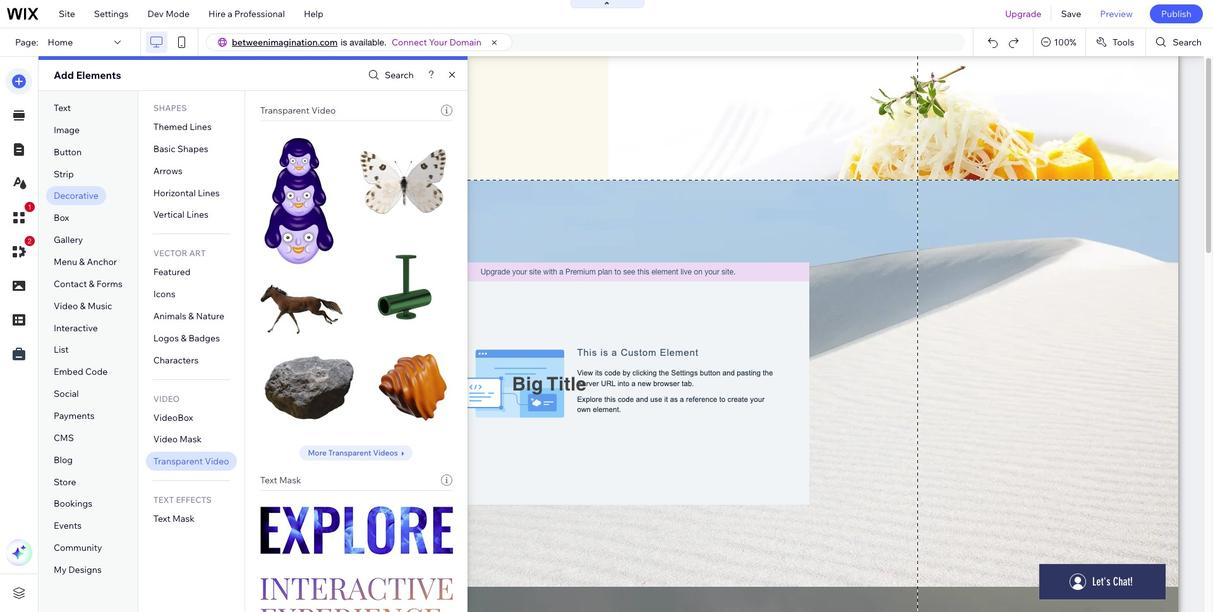 Task type: locate. For each thing, give the bounding box(es) containing it.
social
[[54, 389, 79, 400]]

a
[[228, 8, 232, 20]]

1 horizontal spatial transparent video
[[260, 105, 336, 116]]

& left nature
[[188, 311, 194, 322]]

2 button
[[6, 236, 35, 265]]

& left forms
[[89, 279, 95, 290]]

& right logos
[[181, 333, 187, 344]]

0 vertical spatial transparent video
[[260, 105, 336, 116]]

2 vertical spatial lines
[[186, 209, 208, 221]]

& for badges
[[181, 333, 187, 344]]

transparent video
[[260, 105, 336, 116], [153, 456, 229, 468]]

my
[[54, 565, 66, 576]]

0 horizontal spatial search button
[[365, 66, 414, 84]]

& left music
[[80, 301, 86, 312]]

search
[[1173, 37, 1202, 48], [385, 70, 414, 81]]

lines
[[190, 121, 212, 133], [198, 187, 220, 199], [186, 209, 208, 221]]

0 vertical spatial search button
[[1146, 28, 1213, 56]]

characters
[[153, 355, 199, 366]]

professional
[[234, 8, 285, 20]]

events
[[54, 521, 82, 532]]

0 horizontal spatial search
[[385, 70, 414, 81]]

mask
[[180, 434, 202, 446], [279, 475, 301, 487], [173, 514, 194, 525]]

effects
[[176, 495, 212, 506]]

lines up the basic shapes at the left of page
[[190, 121, 212, 133]]

lines right horizontal
[[198, 187, 220, 199]]

text mask
[[260, 475, 301, 487], [153, 514, 194, 525]]

horizontal
[[153, 187, 196, 199]]

search button down connect on the left top of page
[[365, 66, 414, 84]]

is
[[341, 37, 347, 47]]

0 vertical spatial search
[[1173, 37, 1202, 48]]

save button
[[1052, 0, 1091, 28]]

0 horizontal spatial transparent
[[153, 456, 203, 468]]

2 horizontal spatial transparent
[[328, 449, 371, 458]]

search button
[[1146, 28, 1213, 56], [365, 66, 414, 84]]

embed
[[54, 367, 83, 378]]

text
[[54, 102, 71, 114], [260, 475, 277, 487], [153, 495, 174, 506], [153, 514, 171, 525]]

badges
[[189, 333, 220, 344]]

vertical
[[153, 209, 185, 221]]

video for video
[[153, 394, 180, 404]]

videobox
[[153, 412, 193, 424]]

store
[[54, 477, 76, 488]]

video
[[312, 105, 336, 116], [54, 301, 78, 312], [153, 394, 180, 404], [153, 434, 178, 446], [205, 456, 229, 468]]

menu & anchor
[[54, 257, 117, 268]]

themed
[[153, 121, 188, 133]]

embed code
[[54, 367, 108, 378]]

logos & badges
[[153, 333, 220, 344]]

gallery
[[54, 235, 83, 246]]

contact & forms
[[54, 279, 122, 290]]

& for nature
[[188, 311, 194, 322]]

videos
[[373, 449, 398, 458]]

lines down horizontal lines
[[186, 209, 208, 221]]

elements
[[76, 69, 121, 82]]

2 vertical spatial mask
[[173, 514, 194, 525]]

animals & nature
[[153, 311, 224, 322]]

shapes up themed
[[153, 103, 187, 113]]

horizontal lines
[[153, 187, 220, 199]]

themed lines
[[153, 121, 212, 133]]

shapes
[[153, 103, 187, 113], [177, 143, 208, 155]]

icons
[[153, 289, 175, 300]]

contact
[[54, 279, 87, 290]]

& for forms
[[89, 279, 95, 290]]

shapes down themed lines
[[177, 143, 208, 155]]

0 horizontal spatial transparent video
[[153, 456, 229, 468]]

1 horizontal spatial text mask
[[260, 475, 301, 487]]

code
[[85, 367, 108, 378]]

hire a professional
[[209, 8, 285, 20]]

lines for vertical lines
[[186, 209, 208, 221]]

preview button
[[1091, 0, 1142, 28]]

bookings
[[54, 499, 92, 510]]

& right menu
[[79, 257, 85, 268]]

0 vertical spatial lines
[[190, 121, 212, 133]]

button
[[54, 146, 82, 158]]

1 vertical spatial lines
[[198, 187, 220, 199]]

upgrade
[[1005, 8, 1042, 20]]

settings
[[94, 8, 129, 20]]

strip
[[54, 168, 74, 180]]

transparent
[[260, 105, 310, 116], [328, 449, 371, 458], [153, 456, 203, 468]]

0 horizontal spatial text mask
[[153, 514, 194, 525]]

1 horizontal spatial transparent
[[260, 105, 310, 116]]

search down publish button
[[1173, 37, 1202, 48]]

is available. connect your domain
[[341, 37, 481, 48]]

1 vertical spatial text mask
[[153, 514, 194, 525]]

lines for themed lines
[[190, 121, 212, 133]]

search button down 'publish'
[[1146, 28, 1213, 56]]

1 vertical spatial shapes
[[177, 143, 208, 155]]

preview
[[1100, 8, 1133, 20]]

&
[[79, 257, 85, 268], [89, 279, 95, 290], [80, 301, 86, 312], [188, 311, 194, 322], [181, 333, 187, 344]]

1 horizontal spatial search button
[[1146, 28, 1213, 56]]

search down connect on the left top of page
[[385, 70, 414, 81]]

home
[[48, 37, 73, 48]]

connect
[[392, 37, 427, 48]]



Task type: vqa. For each thing, say whether or not it's contained in the screenshot.
Community
yes



Task type: describe. For each thing, give the bounding box(es) containing it.
designs
[[68, 565, 102, 576]]

text effects
[[153, 495, 212, 506]]

vector
[[153, 248, 187, 259]]

betweenimagination.com
[[232, 37, 338, 48]]

& for anchor
[[79, 257, 85, 268]]

available.
[[350, 37, 387, 47]]

blog
[[54, 455, 73, 466]]

cms
[[54, 433, 74, 444]]

art
[[189, 248, 206, 259]]

video & music
[[54, 301, 112, 312]]

2
[[28, 238, 32, 245]]

box
[[54, 212, 69, 224]]

0 vertical spatial shapes
[[153, 103, 187, 113]]

0 vertical spatial mask
[[180, 434, 202, 446]]

nature
[[196, 311, 224, 322]]

100% button
[[1034, 28, 1085, 56]]

domain
[[450, 37, 481, 48]]

more transparent videos
[[308, 449, 398, 458]]

help
[[304, 8, 323, 20]]

interactive
[[54, 323, 98, 334]]

1 horizontal spatial search
[[1173, 37, 1202, 48]]

logos
[[153, 333, 179, 344]]

publish
[[1161, 8, 1192, 20]]

video for video mask
[[153, 434, 178, 446]]

1 vertical spatial search button
[[365, 66, 414, 84]]

tools button
[[1086, 28, 1146, 56]]

transparent inside button
[[328, 449, 371, 458]]

music
[[88, 301, 112, 312]]

0 vertical spatial text mask
[[260, 475, 301, 487]]

animals
[[153, 311, 186, 322]]

decorative
[[54, 190, 98, 202]]

1
[[28, 203, 32, 211]]

hire
[[209, 8, 226, 20]]

publish button
[[1150, 4, 1203, 23]]

save
[[1061, 8, 1081, 20]]

more
[[308, 449, 327, 458]]

100%
[[1054, 37, 1077, 48]]

add elements
[[54, 69, 121, 82]]

community
[[54, 543, 102, 554]]

vertical lines
[[153, 209, 208, 221]]

basic
[[153, 143, 175, 155]]

payments
[[54, 411, 95, 422]]

mode
[[166, 8, 190, 20]]

video mask
[[153, 434, 202, 446]]

& for music
[[80, 301, 86, 312]]

featured
[[153, 267, 191, 278]]

dev
[[147, 8, 164, 20]]

arrows
[[153, 165, 183, 177]]

basic shapes
[[153, 143, 208, 155]]

1 button
[[6, 202, 35, 231]]

add
[[54, 69, 74, 82]]

1 vertical spatial search
[[385, 70, 414, 81]]

1 vertical spatial transparent video
[[153, 456, 229, 468]]

more transparent videos button
[[300, 446, 412, 461]]

your
[[429, 37, 448, 48]]

dev mode
[[147, 8, 190, 20]]

menu
[[54, 257, 77, 268]]

vector art
[[153, 248, 206, 259]]

1 vertical spatial mask
[[279, 475, 301, 487]]

list
[[54, 345, 69, 356]]

tools
[[1113, 37, 1134, 48]]

lines for horizontal lines
[[198, 187, 220, 199]]

image
[[54, 124, 80, 136]]

anchor
[[87, 257, 117, 268]]

video for video & music
[[54, 301, 78, 312]]

my designs
[[54, 565, 102, 576]]

site
[[59, 8, 75, 20]]

forms
[[97, 279, 122, 290]]



